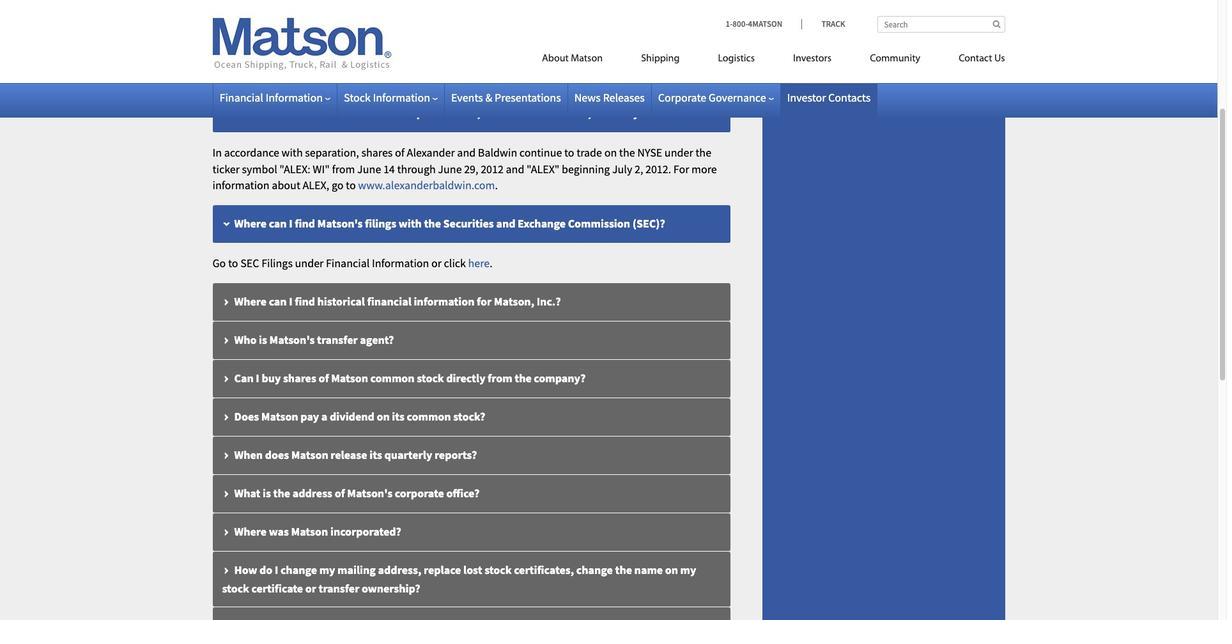 Task type: locate. For each thing, give the bounding box(es) containing it.
value?
[[642, 105, 675, 120]]

1 horizontal spatial ticker
[[428, 67, 455, 82]]

nyse
[[351, 67, 376, 82], [638, 145, 663, 160]]

0 vertical spatial from
[[332, 161, 355, 176]]

0 horizontal spatial ticker
[[213, 161, 240, 176]]

investor contacts
[[788, 90, 871, 105]]

the left the securities
[[424, 216, 441, 231]]

certificates,
[[514, 563, 574, 577]]

my left mailing
[[320, 563, 335, 577]]

0 horizontal spatial june
[[358, 161, 381, 176]]

investors
[[573, 34, 617, 49], [794, 54, 832, 64]]

the left name
[[616, 563, 633, 577]]

delayed
[[239, 34, 277, 49]]

stock
[[258, 67, 283, 82], [327, 105, 354, 120], [417, 371, 444, 385], [485, 563, 512, 577], [222, 581, 249, 596]]

here inside where can i find matson's filings with the securities and exchange commission (sec)? tab panel
[[469, 256, 490, 271]]

1 vertical spatial alexander
[[407, 145, 455, 160]]

when does matson release its quarterly reports? tab
[[213, 437, 731, 475]]

wi"
[[313, 161, 330, 176]]

1 vertical spatial transfer
[[319, 581, 360, 596]]

the inside "tab"
[[424, 216, 441, 231]]

0 vertical spatial nyse
[[351, 67, 376, 82]]

investors up "about matson"
[[573, 34, 617, 49]]

can
[[234, 371, 254, 385]]

financial information
[[220, 90, 323, 105]]

of down "stock information"
[[357, 105, 367, 120]]

on inside . matson's common stock trades on the nyse under the ticker symbol "matx."
[[318, 67, 331, 82]]

stock,
[[437, 34, 466, 49]]

or up the news releases link
[[597, 51, 607, 65]]

alexander inside in accordance with separation, shares of alexander and baldwin continue to trade on the nyse under the ticker symbol "alex: wi" from june 14 through june 29, 2012 and "alex" beginning july 2, 2012. for more information about alex, go to
[[407, 145, 455, 160]]

or right certificate
[[306, 581, 317, 596]]

its right release on the left bottom of page
[[370, 448, 382, 462]]

stock inside 'tab'
[[327, 105, 354, 120]]

under inside where can i find matson's filings with the securities and exchange commission (sec)? tab panel
[[295, 256, 324, 271]]

from down separation,
[[332, 161, 355, 176]]

go
[[502, 34, 514, 49], [347, 51, 359, 65], [332, 178, 344, 193]]

or down where can i find matson's filings with the securities and exchange commission (sec)?
[[432, 256, 442, 271]]

price
[[413, 51, 437, 65]]

here down page at right
[[634, 51, 655, 65]]

does up when
[[234, 409, 259, 424]]

stock right lost
[[485, 563, 512, 577]]

of for predecessor,
[[357, 105, 367, 120]]

click inside the . for historic share prices, please go to historic price lookup under stock information or click
[[610, 51, 632, 65]]

1 vertical spatial tab
[[213, 608, 731, 620]]

information inside where can i find matson's filings with the securities and exchange commission (sec)? tab panel
[[372, 256, 429, 271]]

financial information link
[[220, 90, 331, 105]]

stock
[[508, 51, 535, 65], [344, 90, 371, 105]]

what is the address of matson's corporate office?
[[234, 486, 480, 501]]

1 vertical spatial from
[[488, 371, 513, 385]]

1 vertical spatial ticker
[[213, 161, 240, 176]]

the left address
[[273, 486, 290, 501]]

stock up the "matx."
[[508, 51, 535, 65]]

transfer down mailing
[[319, 581, 360, 596]]

a inside tab panel
[[231, 34, 237, 49]]

ticker
[[428, 67, 455, 82], [213, 161, 240, 176]]

1 horizontal spatial shares
[[362, 145, 393, 160]]

under
[[477, 51, 506, 65], [379, 67, 407, 82], [665, 145, 694, 160], [295, 256, 324, 271]]

matson image
[[213, 18, 392, 70]]

2 where from the top
[[234, 294, 267, 309]]

2 find from the top
[[295, 294, 315, 309]]

can i buy shares of matson common stock directly from the company? tab
[[213, 360, 731, 398]]

when does matson release its quarterly reports?
[[234, 448, 477, 462]]

& inside 'tab'
[[537, 105, 545, 120]]

commission
[[568, 216, 631, 231]]

trade
[[577, 145, 603, 160]]

click up shipping
[[657, 34, 679, 49]]

ticker down the lookup
[[428, 67, 455, 82]]

lookup
[[439, 51, 475, 65]]

from
[[332, 161, 355, 176], [488, 371, 513, 385]]

or right page at right
[[645, 34, 655, 49]]

inc.?
[[537, 294, 561, 309]]

Search search field
[[878, 16, 1006, 33]]

for up logistics
[[708, 34, 724, 49]]

shares inside tab
[[283, 371, 317, 385]]

on right trades
[[318, 67, 331, 82]]

i left buy
[[256, 371, 260, 385]]

with up "alex:
[[282, 145, 303, 160]]

is inside tab
[[259, 332, 267, 347]]

0 vertical spatial matson's
[[348, 34, 390, 49]]

0 horizontal spatial symbol
[[242, 161, 277, 176]]

1 horizontal spatial investors
[[794, 54, 832, 64]]

0 vertical spatial tab
[[213, 0, 731, 22]]

1 horizontal spatial alexander
[[483, 105, 535, 120]]

1 can from the top
[[269, 216, 287, 231]]

1 horizontal spatial nyse
[[638, 145, 663, 160]]

the
[[528, 34, 544, 49], [333, 67, 349, 82], [410, 67, 425, 82], [261, 105, 278, 120], [620, 145, 636, 160], [696, 145, 712, 160], [424, 216, 441, 231], [515, 371, 532, 385], [273, 486, 290, 501], [616, 563, 633, 577]]

1 vertical spatial nyse
[[638, 145, 663, 160]]

1 horizontal spatial my
[[681, 563, 697, 577]]

1 vertical spatial does
[[234, 409, 259, 424]]

.
[[703, 34, 706, 49], [655, 51, 658, 65], [495, 178, 498, 193], [490, 256, 493, 271]]

is inside tab
[[263, 486, 271, 501]]

tab up stock, on the top left of page
[[213, 0, 731, 22]]

find inside tab
[[295, 294, 315, 309]]

can for matson's
[[269, 216, 287, 231]]

0 vertical spatial transfer
[[317, 332, 358, 347]]

news releases link
[[575, 90, 645, 105]]

symbol up events
[[457, 67, 492, 82]]

in
[[213, 145, 222, 160]]

june
[[358, 161, 381, 176], [438, 161, 462, 176]]

does inside tab
[[234, 409, 259, 424]]

matson's up historic
[[348, 34, 390, 49]]

on right name
[[666, 563, 679, 577]]

1 vertical spatial can
[[269, 294, 287, 309]]

symbol inside in accordance with separation, shares of alexander and baldwin continue to trade on the nyse under the ticker symbol "alex: wi" from june 14 through june 29, 2012 and "alex" beginning july 2, 2012. for more information about alex, go to
[[242, 161, 277, 176]]

1 does from the top
[[234, 105, 259, 120]]

a right pay
[[322, 409, 328, 424]]

under down historic
[[379, 67, 407, 82]]

14
[[384, 161, 395, 176]]

about
[[542, 54, 569, 64]]

1 vertical spatial find
[[295, 294, 315, 309]]

change up certificate
[[281, 563, 317, 577]]

www.alexanderbaldwin.com
[[358, 178, 495, 193]]

click
[[657, 34, 679, 49], [610, 51, 632, 65], [444, 256, 466, 271]]

0 vertical spatial and
[[457, 145, 476, 160]]

change
[[281, 563, 317, 577], [577, 563, 613, 577]]

shares right buy
[[283, 371, 317, 385]]

i for historical
[[289, 294, 293, 309]]

does down financial information
[[234, 105, 259, 120]]

investor
[[788, 90, 827, 105]]

can inside tab
[[269, 294, 287, 309]]

continue
[[520, 145, 562, 160]]

1 horizontal spatial go
[[347, 51, 359, 65]]

stock up separation,
[[344, 90, 371, 105]]

to left trade
[[565, 145, 575, 160]]

please up the lookup
[[468, 34, 500, 49]]

predecessor,
[[417, 105, 481, 120]]

1 vertical spatial matson's
[[661, 51, 703, 65]]

when
[[234, 448, 263, 462]]

where down sec
[[234, 294, 267, 309]]

1 vertical spatial please
[[313, 51, 345, 65]]

1 horizontal spatial a
[[322, 409, 328, 424]]

release
[[331, 448, 368, 462]]

my right name
[[681, 563, 697, 577]]

financial up historical
[[326, 256, 370, 271]]

2 horizontal spatial click
[[657, 34, 679, 49]]

1 vertical spatial stock
[[344, 90, 371, 105]]

1 vertical spatial investors
[[794, 54, 832, 64]]

3 where from the top
[[234, 524, 267, 539]]

1 vertical spatial shares
[[283, 371, 317, 385]]

common inside . matson's common stock trades on the nyse under the ticker symbol "matx."
[[213, 67, 256, 82]]

2 can from the top
[[269, 294, 287, 309]]

2 vertical spatial and
[[497, 216, 516, 231]]

1 horizontal spatial stock
[[508, 51, 535, 65]]

here link
[[634, 51, 655, 65], [469, 256, 490, 271]]

information up where can i find historical financial information for matson, inc.?
[[372, 256, 429, 271]]

stock down share on the left
[[258, 67, 283, 82]]

1 horizontal spatial symbol
[[457, 67, 492, 82]]

1 horizontal spatial &
[[537, 105, 545, 120]]

from inside tab
[[488, 371, 513, 385]]

logistics link
[[699, 47, 775, 74]]

through
[[397, 161, 436, 176]]

2 does from the top
[[234, 409, 259, 424]]

financial down historic
[[220, 90, 263, 105]]

shipping link
[[622, 47, 699, 74]]

1 vertical spatial financial
[[326, 256, 370, 271]]

here link down page at right
[[634, 51, 655, 65]]

does matson pay a dividend on its common stock? tab
[[213, 398, 731, 437]]

matson,
[[494, 294, 535, 309]]

stock left directly
[[417, 371, 444, 385]]

investors inside top menu navigation
[[794, 54, 832, 64]]

0 vertical spatial click
[[657, 34, 679, 49]]

1 vertical spatial go
[[347, 51, 359, 65]]

with right filings
[[399, 216, 422, 231]]

beginning
[[562, 161, 610, 176]]

how do i change my mailing address, replace lost stock certificates, change the name on my stock certificate or transfer ownership? tab
[[213, 552, 731, 608]]

0 horizontal spatial please
[[313, 51, 345, 65]]

0 vertical spatial does
[[234, 105, 259, 120]]

my
[[320, 563, 335, 577], [681, 563, 697, 577]]

under inside in accordance with separation, shares of alexander and baldwin continue to trade on the nyse under the ticker symbol "alex: wi" from june 14 through june 29, 2012 and "alex" beginning july 2, 2012. for more information about alex, go to
[[665, 145, 694, 160]]

is right who
[[259, 332, 267, 347]]

matson right about
[[571, 54, 603, 64]]

under up the "matx."
[[477, 51, 506, 65]]

0 vertical spatial here
[[634, 51, 655, 65]]

1 horizontal spatial june
[[438, 161, 462, 176]]

0 horizontal spatial investors
[[573, 34, 617, 49]]

of right address
[[335, 486, 345, 501]]

to right 'go'
[[228, 256, 238, 271]]

can for historical
[[269, 294, 287, 309]]

where for where can i find historical financial information for matson, inc.?
[[234, 294, 267, 309]]

or inside the . for historic share prices, please go to historic price lookup under stock information or click
[[597, 51, 607, 65]]

its up quarterly
[[392, 409, 405, 424]]

common
[[392, 34, 435, 49], [213, 67, 256, 82], [281, 105, 325, 120], [371, 371, 415, 385], [407, 409, 451, 424]]

0 vertical spatial can
[[269, 216, 287, 231]]

its
[[392, 409, 405, 424], [370, 448, 382, 462]]

matson's inside tab
[[347, 486, 393, 501]]

i inside "tab"
[[289, 216, 293, 231]]

0 vertical spatial shares
[[362, 145, 393, 160]]

0 vertical spatial a
[[231, 34, 237, 49]]

of up through
[[395, 145, 405, 160]]

1 vertical spatial here
[[469, 256, 490, 271]]

1 change from the left
[[281, 563, 317, 577]]

29,
[[464, 161, 479, 176]]

what is the address of matson's corporate office? tab
[[213, 475, 731, 513]]

matson's up buy
[[270, 332, 315, 347]]

0 vertical spatial financial
[[220, 90, 263, 105]]

separation,
[[305, 145, 359, 160]]

transfer down historical
[[317, 332, 358, 347]]

0 horizontal spatial here link
[[469, 256, 490, 271]]

office?
[[447, 486, 480, 501]]

is right what
[[263, 486, 271, 501]]

1 horizontal spatial financial
[[326, 256, 370, 271]]

a
[[231, 34, 237, 49], [322, 409, 328, 424]]

tab
[[213, 0, 731, 22], [213, 608, 731, 620]]

change right certificates,
[[577, 563, 613, 577]]

information down accordance
[[213, 178, 270, 193]]

nyse down historic
[[351, 67, 376, 82]]

symbol
[[457, 67, 492, 82], [242, 161, 277, 176]]

alexander
[[483, 105, 535, 120], [407, 145, 455, 160]]

1 horizontal spatial here link
[[634, 51, 655, 65]]

1 horizontal spatial change
[[577, 563, 613, 577]]

0 vertical spatial alexander
[[483, 105, 535, 120]]

address,
[[378, 563, 422, 577]]

0 horizontal spatial shares
[[283, 371, 317, 385]]

contact
[[959, 54, 993, 64]]

0 vertical spatial its
[[392, 409, 405, 424]]

information inside in accordance with separation, shares of alexander and baldwin continue to trade on the nyse under the ticker symbol "alex: wi" from june 14 through june 29, 2012 and "alex" beginning july 2, 2012. for more information about alex, go to
[[213, 178, 270, 193]]

of inside in accordance with separation, shares of alexander and baldwin continue to trade on the nyse under the ticker symbol "alex: wi" from june 14 through june 29, 2012 and "alex" beginning july 2, 2012. for more information about alex, go to
[[395, 145, 405, 160]]

go left historic
[[347, 51, 359, 65]]

information left for
[[414, 294, 475, 309]]

2 vertical spatial go
[[332, 178, 344, 193]]

0 vertical spatial is
[[259, 332, 267, 347]]

mailing
[[338, 563, 376, 577]]

i right do
[[275, 563, 278, 577]]

for up historic
[[213, 34, 228, 49]]

1 find from the top
[[295, 216, 315, 231]]

is for matson's
[[259, 332, 267, 347]]

stock?
[[454, 409, 486, 424]]

0 vertical spatial ticker
[[428, 67, 455, 82]]

1 horizontal spatial click
[[610, 51, 632, 65]]

i inside how do i change my mailing address, replace lost stock certificates, change the name on my stock certificate or transfer ownership?
[[275, 563, 278, 577]]

transfer inside tab
[[317, 332, 358, 347]]

how
[[234, 563, 257, 577]]

0 vertical spatial investors
[[573, 34, 617, 49]]

1 horizontal spatial information
[[414, 294, 475, 309]]

1 where from the top
[[234, 216, 267, 231]]

a up historic
[[231, 34, 237, 49]]

the up more
[[696, 145, 712, 160]]

2 horizontal spatial for
[[708, 34, 724, 49]]

find left historical
[[295, 294, 315, 309]]

corporate
[[659, 90, 707, 105]]

does for does the common stock of matson's predecessor, alexander & baldwin, have any value?
[[234, 105, 259, 120]]

can inside "tab"
[[269, 216, 287, 231]]

0 vertical spatial here link
[[634, 51, 655, 65]]

us
[[995, 54, 1006, 64]]

symbol down accordance
[[242, 161, 277, 176]]

name
[[635, 563, 663, 577]]

0 horizontal spatial information
[[213, 178, 270, 193]]

find inside "tab"
[[295, 216, 315, 231]]

1 vertical spatial where
[[234, 294, 267, 309]]

where inside "tab"
[[234, 216, 267, 231]]

with inside in accordance with separation, shares of alexander and baldwin continue to trade on the nyse under the ticker symbol "alex: wi" from june 14 through june 29, 2012 and "alex" beginning july 2, 2012. for more information about alex, go to
[[282, 145, 303, 160]]

matson's inside tab
[[270, 332, 315, 347]]

1 horizontal spatial its
[[392, 409, 405, 424]]

i down about
[[289, 216, 293, 231]]

find down alex,
[[295, 216, 315, 231]]

where can i find historical financial information for matson, inc.? tab
[[213, 283, 731, 321]]

on right dividend
[[377, 409, 390, 424]]

transfer inside how do i change my mailing address, replace lost stock certificates, change the name on my stock certificate or transfer ownership?
[[319, 581, 360, 596]]

common inside 'tab'
[[281, 105, 325, 120]]

2 vertical spatial click
[[444, 256, 466, 271]]

0 horizontal spatial change
[[281, 563, 317, 577]]

matson's down stock information link
[[369, 105, 415, 120]]

0 horizontal spatial from
[[332, 161, 355, 176]]

trades
[[286, 67, 316, 82]]

4matson
[[749, 19, 783, 29]]

under inside . matson's common stock trades on the nyse under the ticker symbol "matx."
[[379, 67, 407, 82]]

& down presentations
[[537, 105, 545, 120]]

more
[[692, 161, 717, 176]]

0 horizontal spatial nyse
[[351, 67, 376, 82]]

presentations
[[495, 90, 561, 105]]

0 horizontal spatial here
[[469, 256, 490, 271]]

0 vertical spatial symbol
[[457, 67, 492, 82]]

for left more
[[674, 161, 690, 176]]

nyse inside in accordance with separation, shares of alexander and baldwin continue to trade on the nyse under the ticker symbol "alex: wi" from june 14 through june 29, 2012 and "alex" beginning july 2, 2012. for more information about alex, go to
[[638, 145, 663, 160]]

1 horizontal spatial please
[[468, 34, 500, 49]]

1 vertical spatial with
[[399, 216, 422, 231]]

investors down track link
[[794, 54, 832, 64]]

2 my from the left
[[681, 563, 697, 577]]

information down trades
[[266, 90, 323, 105]]

1 vertical spatial a
[[322, 409, 328, 424]]

1 horizontal spatial from
[[488, 371, 513, 385]]

the down price
[[410, 67, 425, 82]]

accordance
[[224, 145, 279, 160]]

i down filings
[[289, 294, 293, 309]]

. inside where can i find matson's filings with the securities and exchange commission (sec)? tab panel
[[490, 256, 493, 271]]

of down who is matson's transfer agent?
[[319, 371, 329, 385]]

prices,
[[279, 51, 311, 65]]

governance
[[709, 90, 767, 105]]

here link up for
[[469, 256, 490, 271]]

0 horizontal spatial &
[[486, 90, 493, 105]]

information down main
[[537, 51, 595, 65]]

do
[[260, 563, 273, 577]]

0 vertical spatial where
[[234, 216, 267, 231]]

about
[[272, 178, 301, 193]]

1 vertical spatial is
[[263, 486, 271, 501]]

2 vertical spatial where
[[234, 524, 267, 539]]

corporate governance
[[659, 90, 767, 105]]

matson's left filings
[[318, 216, 363, 231]]

with inside "tab"
[[399, 216, 422, 231]]

alexander up through
[[407, 145, 455, 160]]

and right 2012 on the left top
[[506, 161, 525, 176]]

0 vertical spatial stock
[[508, 51, 535, 65]]

june left 14
[[358, 161, 381, 176]]

click down page at right
[[610, 51, 632, 65]]

can
[[269, 216, 287, 231], [269, 294, 287, 309]]

800-
[[733, 19, 749, 29]]

ticker inside in accordance with separation, shares of alexander and baldwin continue to trade on the nyse under the ticker symbol "alex: wi" from june 14 through june 29, 2012 and "alex" beginning july 2, 2012. for more information about alex, go to
[[213, 161, 240, 176]]

go right alex,
[[332, 178, 344, 193]]

where
[[234, 216, 267, 231], [234, 294, 267, 309], [234, 524, 267, 539]]

common down historic
[[213, 67, 256, 82]]

1 horizontal spatial with
[[399, 216, 422, 231]]

of inside 'tab'
[[357, 105, 367, 120]]

0 horizontal spatial with
[[282, 145, 303, 160]]

symbol inside . matson's common stock trades on the nyse under the ticker symbol "matx."
[[457, 67, 492, 82]]

does inside 'tab'
[[234, 105, 259, 120]]

to left historic
[[361, 51, 371, 65]]

about matson
[[542, 54, 603, 64]]

of for corporate
[[335, 486, 345, 501]]

1 vertical spatial symbol
[[242, 161, 277, 176]]

1 vertical spatial click
[[610, 51, 632, 65]]

ticker down the in
[[213, 161, 240, 176]]

1 horizontal spatial here
[[634, 51, 655, 65]]

where left was at bottom left
[[234, 524, 267, 539]]

None search field
[[878, 16, 1006, 33]]

alexander down events & presentations link
[[483, 105, 535, 120]]

0 horizontal spatial go
[[332, 178, 344, 193]]

1 horizontal spatial for
[[674, 161, 690, 176]]

common down the agent?
[[371, 371, 415, 385]]

2 horizontal spatial go
[[502, 34, 514, 49]]

where was matson incorporated? tab
[[213, 513, 731, 552]]

0 vertical spatial find
[[295, 216, 315, 231]]

1 vertical spatial information
[[414, 294, 475, 309]]

0 horizontal spatial financial
[[220, 90, 263, 105]]

matson left pay
[[261, 409, 298, 424]]

0 vertical spatial please
[[468, 34, 500, 49]]

under up "2012."
[[665, 145, 694, 160]]

1 horizontal spatial matson's
[[661, 51, 703, 65]]



Task type: describe. For each thing, give the bounding box(es) containing it.
news releases
[[575, 90, 645, 105]]

who
[[234, 332, 257, 347]]

2012
[[481, 161, 504, 176]]

the up the july
[[620, 145, 636, 160]]

is for the
[[263, 486, 271, 501]]

common up price
[[392, 34, 435, 49]]

community link
[[851, 47, 940, 74]]

to inside the . for historic share prices, please go to historic price lookup under stock information or click
[[361, 51, 371, 65]]

common left stock?
[[407, 409, 451, 424]]

alexander inside 'tab'
[[483, 105, 535, 120]]

on inside in accordance with separation, shares of alexander and baldwin continue to trade on the nyse under the ticker symbol "alex: wi" from june 14 through june 29, 2012 and "alex" beginning july 2, 2012. for more information about alex, go to
[[605, 145, 617, 160]]

the inside how do i change my mailing address, replace lost stock certificates, change the name on my stock certificate or transfer ownership?
[[616, 563, 633, 577]]

track link
[[802, 19, 846, 29]]

dividend
[[330, 409, 375, 424]]

releases
[[603, 90, 645, 105]]

historical
[[318, 294, 365, 309]]

1 vertical spatial and
[[506, 161, 525, 176]]

incorporated?
[[331, 524, 402, 539]]

2,
[[635, 161, 644, 176]]

shares inside in accordance with separation, shares of alexander and baldwin continue to trade on the nyse under the ticker symbol "alex: wi" from june 14 through june 29, 2012 and "alex" beginning july 2, 2012. for more information about alex, go to
[[362, 145, 393, 160]]

nyse inside . matson's common stock trades on the nyse under the ticker symbol "matx."
[[351, 67, 376, 82]]

go
[[213, 256, 226, 271]]

alex,
[[303, 178, 330, 193]]

main
[[546, 34, 571, 49]]

"alex"
[[527, 161, 560, 176]]

1 my from the left
[[320, 563, 335, 577]]

the left main
[[528, 34, 544, 49]]

events & presentations
[[452, 90, 561, 105]]

i for matson's
[[289, 216, 293, 231]]

contact us link
[[940, 47, 1006, 74]]

matson's inside "tab"
[[318, 216, 363, 231]]

does the common stock of matson's predecessor, alexander & baldwin, have any value? tab panel
[[213, 144, 731, 194]]

of inside tab panel
[[336, 34, 346, 49]]

information inside tab
[[414, 294, 475, 309]]

where can i find matson's filings with the securities and exchange commission (sec)? tab
[[213, 205, 731, 244]]

information down historic
[[373, 90, 430, 105]]

was
[[269, 524, 289, 539]]

go inside the . for historic share prices, please go to historic price lookup under stock information or click
[[347, 51, 359, 65]]

and inside where can i find matson's filings with the securities and exchange commission (sec)? "tab"
[[497, 216, 516, 231]]

shipping
[[642, 54, 680, 64]]

please inside the . for historic share prices, please go to historic price lookup under stock information or click
[[313, 51, 345, 65]]

here inside how can i find out the current price of matson's common stock? tab panel
[[634, 51, 655, 65]]

on inside how do i change my mailing address, replace lost stock certificates, change the name on my stock certificate or transfer ownership?
[[666, 563, 679, 577]]

does the common stock of matson's predecessor, alexander & baldwin, have any value?
[[234, 105, 675, 120]]

financial inside where can i find matson's filings with the securities and exchange commission (sec)? tab panel
[[326, 256, 370, 271]]

in accordance with separation, shares of alexander and baldwin continue to trade on the nyse under the ticker symbol "alex: wi" from june 14 through june 29, 2012 and "alex" beginning july 2, 2012. for more information about alex, go to
[[213, 145, 717, 193]]

matson right was at bottom left
[[291, 524, 328, 539]]

to right alex,
[[346, 178, 356, 193]]

. inside does the common stock of matson's predecessor, alexander & baldwin, have any value? "tab panel"
[[495, 178, 498, 193]]

the inside 'tab'
[[261, 105, 278, 120]]

directly
[[447, 371, 486, 385]]

does matson pay a dividend on its common stock?
[[234, 409, 486, 424]]

0 vertical spatial go
[[502, 34, 514, 49]]

top menu navigation
[[485, 47, 1006, 74]]

where was matson incorporated?
[[234, 524, 402, 539]]

search image
[[994, 20, 1001, 28]]

investor contacts link
[[788, 90, 871, 105]]

contact us
[[959, 54, 1006, 64]]

company?
[[534, 371, 586, 385]]

1-800-4matson
[[726, 19, 783, 29]]

replace
[[424, 563, 461, 577]]

matson's inside 'tab'
[[369, 105, 415, 120]]

where can i find matson's filings with the securities and exchange commission (sec)? tab panel
[[213, 255, 731, 272]]

ownership?
[[362, 581, 421, 596]]

events
[[452, 90, 483, 105]]

1 tab from the top
[[213, 0, 731, 22]]

price
[[279, 34, 303, 49]]

i for my
[[275, 563, 278, 577]]

the down quote
[[333, 67, 349, 82]]

0 horizontal spatial its
[[370, 448, 382, 462]]

what
[[234, 486, 261, 501]]

ticker inside . matson's common stock trades on the nyse under the ticker symbol "matx."
[[428, 67, 455, 82]]

investors inside how can i find out the current price of matson's common stock? tab panel
[[573, 34, 617, 49]]

find for historical
[[295, 294, 315, 309]]

quarterly
[[385, 448, 433, 462]]

information inside the . for historic share prices, please go to historic price lookup under stock information or click
[[537, 51, 595, 65]]

of for common
[[319, 371, 329, 385]]

to up the "matx."
[[516, 34, 526, 49]]

www.alexanderbaldwin.com .
[[358, 178, 498, 193]]

pay
[[301, 409, 319, 424]]

contacts
[[829, 90, 871, 105]]

under inside the . for historic share prices, please go to historic price lookup under stock information or click
[[477, 51, 506, 65]]

have
[[594, 105, 619, 120]]

for inside in accordance with separation, shares of alexander and baldwin continue to trade on the nyse under the ticker symbol "alex: wi" from june 14 through june 29, 2012 and "alex" beginning july 2, 2012. for more information about alex, go to
[[674, 161, 690, 176]]

"alex:
[[280, 161, 311, 176]]

for a delayed price quote of matson's common stock, please go to the main investors page or click
[[213, 34, 682, 49]]

who is matson's transfer agent? tab
[[213, 321, 731, 360]]

2 tab from the top
[[213, 608, 731, 620]]

stock down 'how'
[[222, 581, 249, 596]]

investors link
[[775, 47, 851, 74]]

logistics
[[719, 54, 755, 64]]

. matson's common stock trades on the nyse under the ticker symbol "matx."
[[213, 51, 703, 82]]

stock inside the . for historic share prices, please go to historic price lookup under stock information or click
[[508, 51, 535, 65]]

matson right does
[[292, 448, 329, 462]]

buy
[[262, 371, 281, 385]]

where can i find matson's filings with the securities and exchange commission (sec)?
[[234, 216, 666, 231]]

1-800-4matson link
[[726, 19, 802, 29]]

share
[[251, 51, 277, 65]]

from inside in accordance with separation, shares of alexander and baldwin continue to trade on the nyse under the ticker symbol "alex: wi" from june 14 through june 29, 2012 and "alex" beginning july 2, 2012. for more information about alex, go to
[[332, 161, 355, 176]]

here link inside how can i find out the current price of matson's common stock? tab panel
[[634, 51, 655, 65]]

news
[[575, 90, 601, 105]]

find for matson's
[[295, 216, 315, 231]]

does the common stock of matson's predecessor, alexander & baldwin, have any value? tab
[[213, 95, 731, 133]]

2012.
[[646, 161, 672, 176]]

where for where can i find matson's filings with the securities and exchange commission (sec)?
[[234, 216, 267, 231]]

1 june from the left
[[358, 161, 381, 176]]

address
[[293, 486, 333, 501]]

baldwin
[[478, 145, 518, 160]]

historic
[[373, 51, 410, 65]]

(sec)?
[[633, 216, 666, 231]]

financial
[[367, 294, 412, 309]]

matson up dividend
[[331, 371, 368, 385]]

community
[[871, 54, 921, 64]]

agent?
[[360, 332, 394, 347]]

2 june from the left
[[438, 161, 462, 176]]

can i buy shares of matson common stock directly from the company?
[[234, 371, 586, 385]]

baldwin,
[[547, 105, 592, 120]]

for inside the . for historic share prices, please go to historic price lookup under stock information or click
[[708, 34, 724, 49]]

where for where was matson incorporated?
[[234, 524, 267, 539]]

page
[[619, 34, 643, 49]]

how can i find out the current price of matson's common stock? tab panel
[[213, 34, 731, 83]]

matson inside top menu navigation
[[571, 54, 603, 64]]

0 horizontal spatial stock
[[344, 90, 371, 105]]

stock inside . matson's common stock trades on the nyse under the ticker symbol "matx."
[[258, 67, 283, 82]]

0 horizontal spatial for
[[213, 34, 228, 49]]

matson's inside . matson's common stock trades on the nyse under the ticker symbol "matx."
[[661, 51, 703, 65]]

or inside how do i change my mailing address, replace lost stock certificates, change the name on my stock certificate or transfer ownership?
[[306, 581, 317, 596]]

. inside . matson's common stock trades on the nyse under the ticker symbol "matx."
[[655, 51, 658, 65]]

july
[[613, 161, 633, 176]]

the left company?
[[515, 371, 532, 385]]

www.alexanderbaldwin.com link
[[358, 178, 495, 193]]

. inside the . for historic share prices, please go to historic price lookup under stock information or click
[[703, 34, 706, 49]]

track
[[822, 19, 846, 29]]

go to sec filings under financial information or click here .
[[213, 256, 493, 271]]

lost
[[464, 563, 483, 577]]

does for does matson pay a dividend on its common stock?
[[234, 409, 259, 424]]

. for historic share prices, please go to historic price lookup under stock information or click
[[213, 34, 724, 65]]

who is matson's transfer agent?
[[234, 332, 394, 347]]

about matson link
[[523, 47, 622, 74]]

or inside where can i find matson's filings with the securities and exchange commission (sec)? tab panel
[[432, 256, 442, 271]]

reports?
[[435, 448, 477, 462]]

0 horizontal spatial matson's
[[348, 34, 390, 49]]

click inside where can i find matson's filings with the securities and exchange commission (sec)? tab panel
[[444, 256, 466, 271]]

exchange
[[518, 216, 566, 231]]

here link inside tab panel
[[469, 256, 490, 271]]

corporate governance link
[[659, 90, 774, 105]]

go inside in accordance with separation, shares of alexander and baldwin continue to trade on the nyse under the ticker symbol "alex: wi" from june 14 through june 29, 2012 and "alex" beginning july 2, 2012. for more information about alex, go to
[[332, 178, 344, 193]]

certificate
[[252, 581, 303, 596]]

a inside tab
[[322, 409, 328, 424]]

to inside where can i find matson's filings with the securities and exchange commission (sec)? tab panel
[[228, 256, 238, 271]]

2 change from the left
[[577, 563, 613, 577]]

stock information link
[[344, 90, 438, 105]]



Task type: vqa. For each thing, say whether or not it's contained in the screenshot.
historical's I
yes



